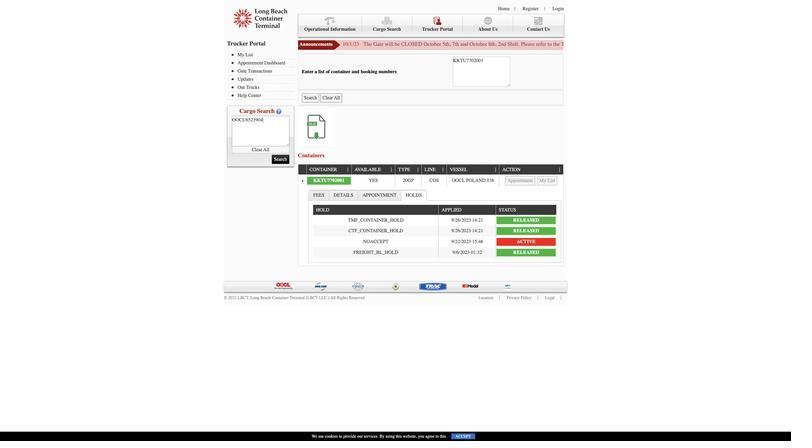 Task type: describe. For each thing, give the bounding box(es) containing it.
privacy policy link
[[507, 296, 532, 301]]

gate inside my list appointment dashboard gate transactions updates our trucks help center
[[238, 68, 247, 74]]

1 horizontal spatial gate
[[373, 41, 384, 47]]

01:32
[[471, 250, 482, 255]]

status link
[[499, 205, 519, 215]]

row group containing tmf_container_hold
[[313, 215, 557, 258]]

accept button
[[451, 434, 475, 440]]

9/26/2023 14:21 for ctf_container_hold
[[451, 229, 483, 234]]

numbers
[[379, 69, 397, 75]]

closed
[[401, 41, 422, 47]]

yes cell
[[351, 175, 395, 187]]

9/26/2023 14:21 cell for tmf_container_hold
[[439, 215, 496, 226]]

1 horizontal spatial and
[[461, 41, 468, 47]]

clear all
[[252, 147, 269, 153]]

location
[[479, 296, 494, 301]]

all inside clear all button
[[263, 147, 269, 153]]

1 october from the left
[[424, 41, 441, 47]]

trucker portal inside trucker portal link
[[422, 27, 453, 32]]

details tab
[[329, 190, 358, 201]]

cos
[[430, 178, 439, 183]]

help center link
[[232, 93, 293, 98]]

us for contact us
[[545, 27, 550, 32]]

trucker portal link
[[412, 16, 463, 33]]

ctf_container_hold
[[349, 229, 403, 234]]

2 the from the left
[[681, 41, 688, 47]]

9/26/2023 14:21 for tmf_container_hold
[[451, 218, 483, 223]]

hours
[[587, 41, 600, 47]]

available
[[355, 167, 381, 173]]

action
[[502, 167, 521, 173]]

this.
[[440, 435, 447, 440]]

location link
[[479, 296, 494, 301]]

edit column settings image for available
[[389, 168, 394, 173]]

noaccept
[[363, 239, 389, 245]]

shift.
[[508, 41, 520, 47]]

10/1/23
[[343, 41, 359, 47]]

gate
[[648, 41, 657, 47]]

operational information link
[[298, 16, 362, 33]]

be
[[395, 41, 400, 47]]

active cell
[[496, 237, 557, 248]]

login link
[[553, 6, 564, 11]]

enter a list of container and booking numbers
[[302, 69, 397, 75]]

1 vertical spatial portal
[[249, 40, 266, 47]]

oocl
[[452, 178, 465, 183]]

1 horizontal spatial cargo
[[373, 27, 386, 32]]

vessel link
[[450, 165, 470, 175]]

will
[[385, 41, 393, 47]]

clear
[[252, 147, 262, 153]]

my list link
[[232, 52, 293, 58]]

fees
[[313, 193, 324, 198]]

help
[[238, 93, 247, 98]]

about
[[478, 27, 491, 32]]

2 october from the left
[[470, 41, 487, 47]]

beach
[[260, 296, 271, 301]]

2 horizontal spatial gate
[[575, 41, 586, 47]]

transactions
[[248, 68, 272, 74]]

released for ctf_container_hold
[[513, 229, 539, 234]]

policy
[[521, 296, 532, 301]]

freight_bl_hold cell
[[313, 248, 439, 258]]

details
[[334, 193, 353, 198]]

llc.)
[[319, 296, 330, 301]]

9/26/2023 14:21 cell for ctf_container_hold
[[439, 226, 496, 237]]

released cell for freight_bl_hold
[[496, 248, 557, 258]]

my list appointment dashboard gate transactions updates our trucks help center
[[238, 52, 285, 98]]

container link
[[310, 165, 340, 175]]

appointment dashboard link
[[232, 60, 293, 66]]

information
[[330, 27, 356, 32]]

our
[[357, 435, 363, 440]]

kktu7702001
[[313, 178, 344, 183]]

holds
[[406, 193, 422, 198]]

contact us link
[[513, 16, 564, 33]]

14:21 for tmf_container_hold
[[472, 218, 483, 223]]

container
[[310, 167, 337, 173]]

login
[[553, 6, 564, 11]]

edit column settings image for container
[[346, 168, 350, 173]]

released for freight_bl_hold
[[513, 250, 539, 255]]

Enter container numbers and/ or booking numbers. Press ESC to reset input box text field
[[453, 57, 510, 87]]

gate transactions link
[[232, 68, 293, 74]]

oocl poland 038 cell
[[447, 175, 499, 187]]

row containing ctf_container_hold
[[313, 226, 557, 237]]

tab list inside row group
[[307, 189, 563, 265]]

our trucks link
[[232, 85, 293, 90]]

web
[[602, 41, 611, 47]]

5th,
[[443, 41, 451, 47]]

container
[[272, 296, 289, 301]]

cargo search link
[[362, 16, 412, 33]]

edit column settings image for line
[[441, 168, 446, 173]]

20gp cell
[[395, 175, 422, 187]]

2023
[[228, 296, 237, 301]]

agree
[[425, 435, 435, 440]]

contact
[[527, 27, 543, 32]]

0 vertical spatial search
[[387, 27, 401, 32]]

9/26/2023 for ctf_container_hold
[[451, 229, 471, 234]]

updates
[[238, 77, 253, 82]]

noaccept cell
[[313, 237, 439, 248]]

type
[[398, 167, 410, 173]]

operational
[[304, 27, 329, 32]]

center
[[248, 93, 261, 98]]

edit column settings image for vessel
[[493, 168, 498, 173]]

you
[[418, 435, 424, 440]]

updates link
[[232, 77, 293, 82]]

menu bar containing operational information
[[298, 14, 564, 37]]

home link
[[498, 6, 510, 11]]

row containing kktu7702001
[[298, 175, 563, 187]]

9/22/2023 15:46 cell
[[439, 237, 496, 248]]

privacy policy
[[507, 296, 532, 301]]

line column header
[[422, 165, 447, 175]]

booking
[[361, 69, 377, 75]]

operational information
[[304, 27, 356, 32]]

© 2023 lbct, long beach container terminal (lbct llc.) all rights reserved.
[[224, 296, 366, 301]]

menu bar containing my list
[[227, 52, 296, 100]]

about us
[[478, 27, 498, 32]]

reserved.
[[349, 296, 366, 301]]

appointment tab
[[358, 190, 401, 201]]

released cell for ctf_container_hold
[[496, 226, 557, 237]]

status
[[499, 208, 516, 213]]

page
[[612, 41, 622, 47]]

home
[[498, 6, 510, 11]]

we use cookies to provide our services. by using this website, you agree to this.
[[312, 435, 447, 440]]

20gp
[[403, 178, 414, 183]]

ctf_container_hold cell
[[313, 226, 439, 237]]

us for about us
[[492, 27, 498, 32]]

1 horizontal spatial to
[[436, 435, 439, 440]]

rights
[[337, 296, 348, 301]]

0 vertical spatial portal
[[440, 27, 453, 32]]



Task type: vqa. For each thing, say whether or not it's contained in the screenshot.
HOLD
yes



Task type: locate. For each thing, give the bounding box(es) containing it.
0 horizontal spatial and
[[352, 69, 360, 75]]

9/26/2023 14:21 up 9/22/2023 15:46
[[451, 229, 483, 234]]

1 horizontal spatial search
[[387, 27, 401, 32]]

our
[[238, 85, 245, 90]]

edit column settings image inside 'line' column header
[[441, 168, 446, 173]]

0 vertical spatial cargo search
[[373, 27, 401, 32]]

Enter container numbers and/ or booking numbers.  text field
[[232, 116, 289, 146]]

gate right 'the'
[[373, 41, 384, 47]]

9/22/2023 15:46
[[451, 239, 483, 245]]

2 | from the left
[[545, 6, 545, 11]]

edit column settings image inside type column header
[[416, 168, 421, 173]]

released down active cell
[[513, 250, 539, 255]]

cargo down help
[[239, 108, 256, 115]]

poland
[[466, 178, 486, 183]]

1 horizontal spatial cargo search
[[373, 27, 401, 32]]

search down help center link
[[257, 108, 275, 115]]

1 released from the top
[[513, 218, 539, 223]]

portal up my list link on the left of the page
[[249, 40, 266, 47]]

holds tab
[[401, 190, 427, 201]]

0 horizontal spatial cargo
[[239, 108, 256, 115]]

to left the this.
[[436, 435, 439, 440]]

1 vertical spatial 14:21
[[472, 229, 483, 234]]

edit column settings image for type
[[416, 168, 421, 173]]

2 9/26/2023 from the top
[[451, 229, 471, 234]]

the left the week.
[[681, 41, 688, 47]]

9/26/2023 14:21 cell up 9/22/2023 15:46
[[439, 226, 496, 237]]

type link
[[398, 165, 413, 175]]

| left login
[[545, 6, 545, 11]]

cell
[[499, 175, 563, 187]]

7th
[[452, 41, 459, 47]]

1 vertical spatial and
[[352, 69, 360, 75]]

edit column settings image left line
[[416, 168, 421, 173]]

the left truck
[[553, 41, 560, 47]]

for right page
[[624, 41, 630, 47]]

0 horizontal spatial search
[[257, 108, 275, 115]]

0 vertical spatial trucker portal
[[422, 27, 453, 32]]

cookies
[[325, 435, 338, 440]]

row containing hold
[[313, 205, 557, 215]]

None submit
[[302, 94, 319, 103], [272, 155, 289, 164], [302, 94, 319, 103], [272, 155, 289, 164]]

all right llc.)
[[330, 296, 336, 301]]

the
[[553, 41, 560, 47], [681, 41, 688, 47]]

1 vertical spatial 9/26/2023
[[451, 229, 471, 234]]

9/6/2023 01:32 cell
[[439, 248, 496, 258]]

14:21
[[472, 218, 483, 223], [472, 229, 483, 234]]

released for tmf_container_hold
[[513, 218, 539, 223]]

0 horizontal spatial trucker portal
[[227, 40, 266, 47]]

1 vertical spatial search
[[257, 108, 275, 115]]

accept
[[456, 435, 471, 439]]

released
[[513, 218, 539, 223], [513, 229, 539, 234], [513, 250, 539, 255]]

row
[[298, 165, 563, 175], [298, 175, 563, 187], [313, 205, 557, 215], [313, 215, 557, 226], [313, 226, 557, 237], [313, 237, 557, 248], [313, 248, 557, 258]]

1 horizontal spatial portal
[[440, 27, 453, 32]]

of
[[326, 69, 330, 75]]

freight_bl_hold
[[353, 250, 398, 255]]

0 vertical spatial 9/26/2023
[[451, 218, 471, 223]]

to left provide
[[339, 435, 342, 440]]

we
[[312, 435, 317, 440]]

released down "status" link
[[513, 218, 539, 223]]

row containing container
[[298, 165, 563, 175]]

1 vertical spatial cargo
[[239, 108, 256, 115]]

the
[[364, 41, 372, 47]]

| right home 'link' at the top
[[515, 6, 515, 11]]

14:21 for ctf_container_hold
[[472, 229, 483, 234]]

edit column settings image right line link
[[441, 168, 446, 173]]

trucker portal
[[422, 27, 453, 32], [227, 40, 266, 47]]

edit column settings image inside vessel column header
[[493, 168, 498, 173]]

1 9/26/2023 14:21 cell from the top
[[439, 215, 496, 226]]

2 released cell from the top
[[496, 226, 557, 237]]

search up "be"
[[387, 27, 401, 32]]

1 | from the left
[[515, 6, 515, 11]]

1 horizontal spatial edit column settings image
[[441, 168, 446, 173]]

3 edit column settings image from the left
[[493, 168, 498, 173]]

2 edit column settings image from the left
[[389, 168, 394, 173]]

register
[[523, 6, 539, 11]]

None button
[[320, 94, 342, 103], [505, 176, 535, 186], [538, 176, 557, 186], [320, 94, 342, 103], [505, 176, 535, 186], [538, 176, 557, 186]]

15:46
[[472, 239, 483, 245]]

tmf_container_hold
[[348, 218, 404, 223]]

us right the about
[[492, 27, 498, 32]]

grid
[[313, 205, 557, 258]]

1 edit column settings image from the left
[[416, 168, 421, 173]]

0 horizontal spatial for
[[624, 41, 630, 47]]

edit column settings image
[[346, 168, 350, 173], [389, 168, 394, 173], [493, 168, 498, 173], [557, 168, 562, 173]]

9/6/2023 01:32
[[453, 250, 482, 255]]

oocl poland 038
[[452, 178, 494, 183]]

details
[[658, 41, 672, 47]]

tmf_container_hold cell
[[313, 215, 439, 226]]

action link
[[502, 165, 524, 175]]

1 horizontal spatial trucker portal
[[422, 27, 453, 32]]

1 horizontal spatial october
[[470, 41, 487, 47]]

2 released from the top
[[513, 229, 539, 234]]

week.
[[689, 41, 702, 47]]

1 vertical spatial trucker
[[227, 40, 248, 47]]

search
[[387, 27, 401, 32], [257, 108, 275, 115]]

0 vertical spatial trucker
[[422, 27, 439, 32]]

released cell down active
[[496, 248, 557, 258]]

dashboard
[[264, 60, 285, 66]]

available column header
[[351, 165, 395, 175]]

1 horizontal spatial |
[[545, 6, 545, 11]]

trucker portal up 5th,
[[422, 27, 453, 32]]

row containing tmf_container_hold
[[313, 215, 557, 226]]

released cell up active
[[496, 226, 557, 237]]

0 horizontal spatial to
[[339, 435, 342, 440]]

0 horizontal spatial all
[[263, 147, 269, 153]]

cargo search up will
[[373, 27, 401, 32]]

9/26/2023 for tmf_container_hold
[[451, 218, 471, 223]]

portal up 5th,
[[440, 27, 453, 32]]

my
[[238, 52, 244, 58]]

1 us from the left
[[492, 27, 498, 32]]

0 vertical spatial all
[[263, 147, 269, 153]]

1 9/26/2023 from the top
[[451, 218, 471, 223]]

0 horizontal spatial trucker
[[227, 40, 248, 47]]

0 vertical spatial 9/26/2023 14:21
[[451, 218, 483, 223]]

edit column settings image inside action column header
[[557, 168, 562, 173]]

3 released from the top
[[513, 250, 539, 255]]

1 vertical spatial trucker portal
[[227, 40, 266, 47]]

type column header
[[395, 165, 422, 175]]

0 vertical spatial and
[[461, 41, 468, 47]]

1 9/26/2023 14:21 from the top
[[451, 218, 483, 223]]

tab list
[[307, 189, 563, 265]]

container column header
[[306, 165, 351, 175]]

line
[[425, 167, 436, 173]]

and left booking
[[352, 69, 360, 75]]

9/26/2023 down the applied link
[[451, 218, 471, 223]]

services.
[[364, 435, 379, 440]]

9/26/2023 14:21 cell
[[439, 215, 496, 226], [439, 226, 496, 237]]

released cell
[[496, 215, 557, 226], [496, 226, 557, 237], [496, 248, 557, 258]]

(lbct
[[306, 296, 318, 301]]

please
[[521, 41, 535, 47]]

1 vertical spatial all
[[330, 296, 336, 301]]

released cell for tmf_container_hold
[[496, 215, 557, 226]]

0 vertical spatial cargo
[[373, 27, 386, 32]]

us right "contact"
[[545, 27, 550, 32]]

1 vertical spatial menu bar
[[227, 52, 296, 100]]

3 released cell from the top
[[496, 248, 557, 258]]

trucks
[[246, 85, 260, 90]]

enter
[[302, 69, 314, 75]]

9/26/2023 14:21 cell down the applied link
[[439, 215, 496, 226]]

vessel
[[450, 167, 468, 173]]

2 14:21 from the top
[[472, 229, 483, 234]]

038
[[487, 178, 494, 183]]

trucker up "closed"
[[422, 27, 439, 32]]

register link
[[523, 6, 539, 11]]

tree grid
[[298, 165, 563, 266]]

october
[[424, 41, 441, 47], [470, 41, 487, 47]]

terminal
[[290, 296, 305, 301]]

9/6/2023
[[453, 250, 470, 255]]

4 edit column settings image from the left
[[557, 168, 562, 173]]

trucker up the my
[[227, 40, 248, 47]]

fees tab
[[308, 190, 329, 201]]

and
[[461, 41, 468, 47], [352, 69, 360, 75]]

container
[[331, 69, 351, 75]]

9/26/2023
[[451, 218, 471, 223], [451, 229, 471, 234]]

1 edit column settings image from the left
[[346, 168, 350, 173]]

0 vertical spatial menu bar
[[298, 14, 564, 37]]

menu bar
[[298, 14, 564, 37], [227, 52, 296, 100]]

2 vertical spatial released
[[513, 250, 539, 255]]

yes
[[369, 178, 378, 183]]

1 horizontal spatial the
[[681, 41, 688, 47]]

0 horizontal spatial portal
[[249, 40, 266, 47]]

lbct,
[[238, 296, 249, 301]]

cos cell
[[422, 175, 447, 187]]

using
[[386, 435, 395, 440]]

vessel column header
[[447, 165, 499, 175]]

further
[[631, 41, 646, 47]]

edit column settings image
[[416, 168, 421, 173], [441, 168, 446, 173]]

2 edit column settings image from the left
[[441, 168, 446, 173]]

list
[[246, 52, 253, 58]]

1 14:21 from the top
[[472, 218, 483, 223]]

privacy
[[507, 296, 520, 301]]

kktu7702001 cell
[[306, 175, 351, 187]]

1 horizontal spatial for
[[674, 41, 680, 47]]

long
[[250, 296, 259, 301]]

gate
[[373, 41, 384, 47], [575, 41, 586, 47], [238, 68, 247, 74]]

0 horizontal spatial |
[[515, 6, 515, 11]]

contact us
[[527, 27, 550, 32]]

tab list containing fees
[[307, 189, 563, 265]]

to right the refer
[[548, 41, 552, 47]]

1 vertical spatial 9/26/2023 14:21
[[451, 229, 483, 234]]

legal link
[[545, 296, 555, 301]]

row group containing kktu7702001
[[298, 175, 563, 266]]

0 horizontal spatial edit column settings image
[[416, 168, 421, 173]]

october left 5th,
[[424, 41, 441, 47]]

row group
[[298, 175, 563, 266], [313, 215, 557, 258]]

cargo search down center
[[239, 108, 275, 115]]

grid inside row group
[[313, 205, 557, 258]]

2 us from the left
[[545, 27, 550, 32]]

released cell down "status" link
[[496, 215, 557, 226]]

for right details
[[674, 41, 680, 47]]

9/26/2023 14:21 down the applied link
[[451, 218, 483, 223]]

trucker portal up list
[[227, 40, 266, 47]]

gate right truck
[[575, 41, 586, 47]]

line link
[[425, 165, 439, 175]]

9/26/2023 14:21
[[451, 218, 483, 223], [451, 229, 483, 234]]

edit column settings image inside container column header
[[346, 168, 350, 173]]

1 horizontal spatial trucker
[[422, 27, 439, 32]]

appointment
[[363, 193, 397, 198]]

edit column settings image inside available column header
[[389, 168, 394, 173]]

2 horizontal spatial to
[[548, 41, 552, 47]]

9/26/2023 up 9/22/2023
[[451, 229, 471, 234]]

october left 8th,
[[470, 41, 487, 47]]

1 the from the left
[[553, 41, 560, 47]]

1 vertical spatial released
[[513, 229, 539, 234]]

2 9/26/2023 14:21 from the top
[[451, 229, 483, 234]]

0 horizontal spatial us
[[492, 27, 498, 32]]

1 horizontal spatial all
[[330, 296, 336, 301]]

grid containing hold
[[313, 205, 557, 258]]

and right 7th
[[461, 41, 468, 47]]

0 vertical spatial 14:21
[[472, 218, 483, 223]]

2 for from the left
[[674, 41, 680, 47]]

1 released cell from the top
[[496, 215, 557, 226]]

tree grid containing container
[[298, 165, 563, 266]]

0 horizontal spatial cargo search
[[239, 108, 275, 115]]

by
[[380, 435, 385, 440]]

1 horizontal spatial menu bar
[[298, 14, 564, 37]]

us
[[492, 27, 498, 32], [545, 27, 550, 32]]

0 vertical spatial released
[[513, 218, 539, 223]]

1 vertical spatial cargo search
[[239, 108, 275, 115]]

0 horizontal spatial menu bar
[[227, 52, 296, 100]]

cargo up will
[[373, 27, 386, 32]]

all right the clear
[[263, 147, 269, 153]]

row containing noaccept
[[313, 237, 557, 248]]

appointment
[[238, 60, 263, 66]]

row containing freight_bl_hold
[[313, 248, 557, 258]]

edit column settings image for action
[[557, 168, 562, 173]]

action column header
[[499, 165, 563, 175]]

0 horizontal spatial the
[[553, 41, 560, 47]]

10/1/23 the gate will be closed october 5th, 7th and october 8th, 2nd shift. please refer to the truck gate hours web page for further gate details for the week.
[[343, 41, 702, 47]]

0 horizontal spatial october
[[424, 41, 441, 47]]

this
[[396, 435, 402, 440]]

cargo
[[373, 27, 386, 32], [239, 108, 256, 115]]

list
[[318, 69, 325, 75]]

released up active
[[513, 229, 539, 234]]

hold
[[316, 208, 329, 213]]

truck
[[561, 41, 574, 47]]

9/22/2023
[[451, 239, 471, 245]]

1 horizontal spatial us
[[545, 27, 550, 32]]

2 9/26/2023 14:21 cell from the top
[[439, 226, 496, 237]]

gate up updates
[[238, 68, 247, 74]]

1 for from the left
[[624, 41, 630, 47]]

0 horizontal spatial gate
[[238, 68, 247, 74]]



